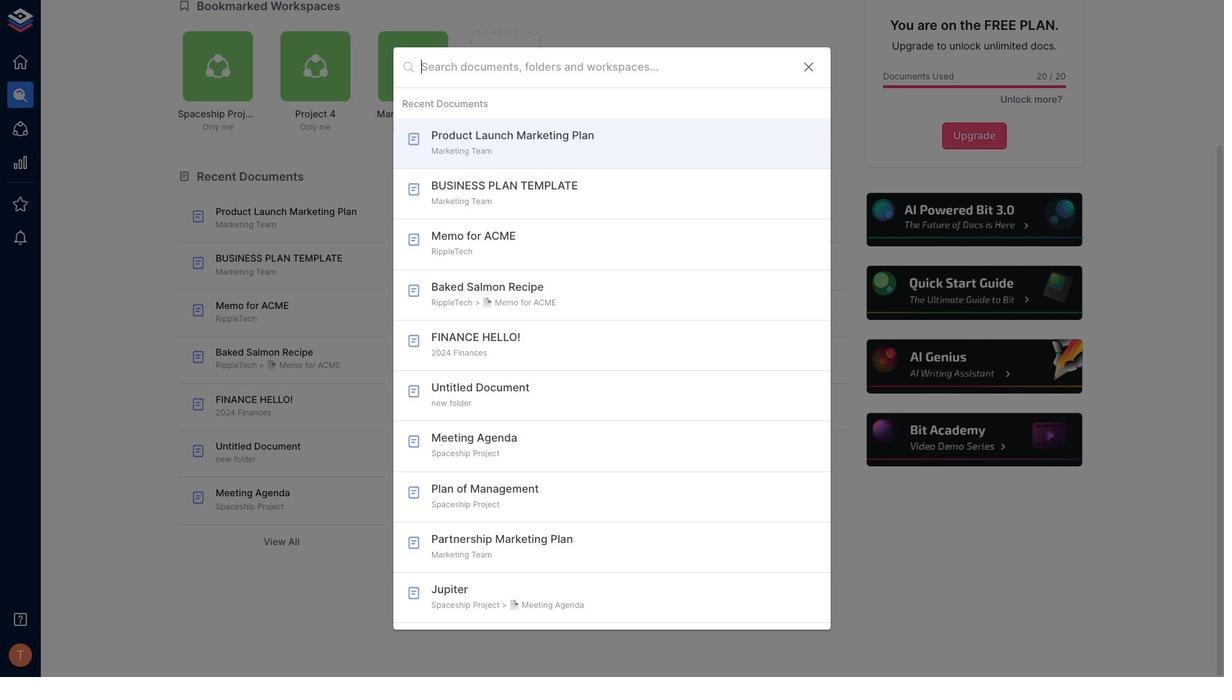 Task type: vqa. For each thing, say whether or not it's contained in the screenshot.
Workspace notes are visible to all members and guests. text field
no



Task type: describe. For each thing, give the bounding box(es) containing it.
1 help image from the top
[[865, 191, 1084, 249]]

2 help image from the top
[[865, 264, 1084, 322]]

Search documents, folders and workspaces... text field
[[421, 56, 790, 78]]

4 help image from the top
[[865, 411, 1084, 469]]



Task type: locate. For each thing, give the bounding box(es) containing it.
3 help image from the top
[[865, 338, 1084, 395]]

dialog
[[394, 47, 831, 630]]

help image
[[865, 191, 1084, 249], [865, 264, 1084, 322], [865, 338, 1084, 395], [865, 411, 1084, 469]]



